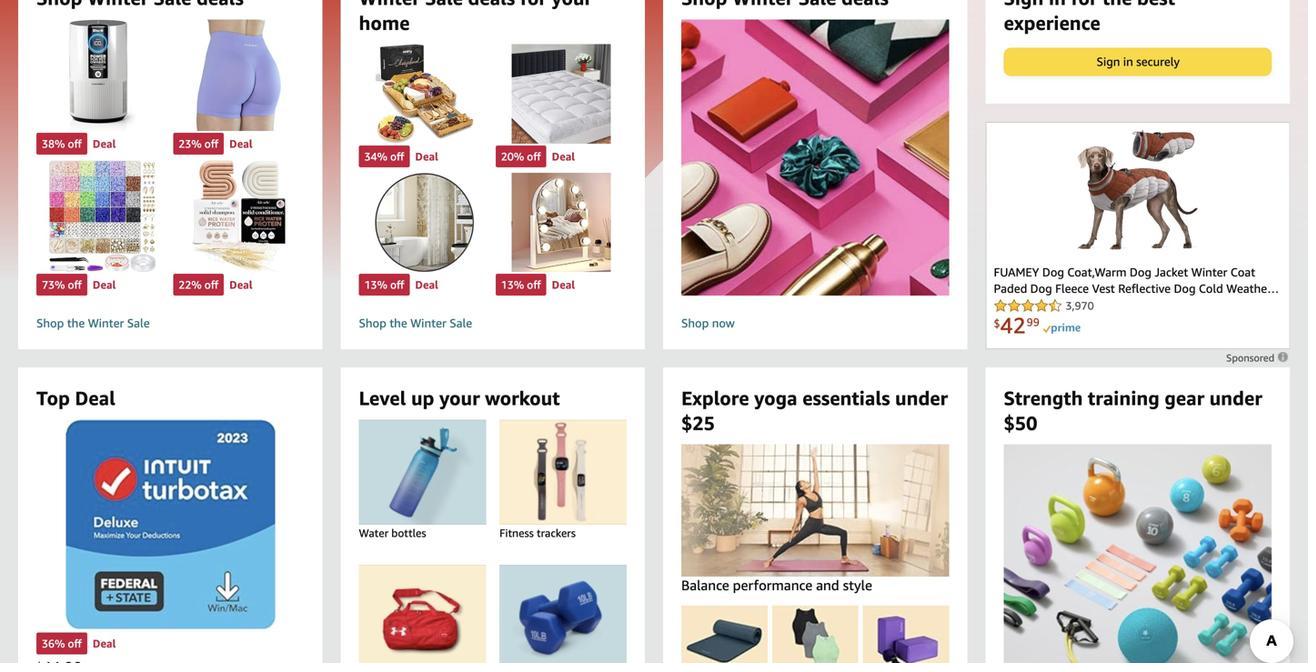 Task type: locate. For each thing, give the bounding box(es) containing it.
1 vertical spatial sign
[[1097, 55, 1121, 69]]

$50
[[1004, 412, 1038, 434]]

your
[[552, 0, 592, 9], [439, 387, 480, 409]]

shop the winter sale link down 22%
[[36, 316, 304, 331]]

shop the winter sale for 73% off
[[36, 316, 150, 330]]

under
[[895, 387, 948, 409], [1210, 387, 1263, 409]]

off for kitsch rice bar shampoo and conditioner bar for hair growth | made in us | rice shampoo bar & conditioner bar for strengthening hair | rice water shampoo bar & conditioner soap | paraben free, 2pc set image
[[205, 278, 219, 291]]

1 horizontal spatial under
[[1210, 387, 1263, 409]]

deal right 36 % off
[[93, 637, 116, 650]]

1 horizontal spatial the
[[390, 316, 407, 330]]

2 shop the winter sale link from the left
[[359, 316, 627, 331]]

34% off
[[364, 150, 404, 163]]

for right deals
[[520, 0, 547, 9]]

sign for sign in for the best experience
[[1004, 0, 1044, 9]]

sign inside sign in securely link
[[1097, 55, 1121, 69]]

in
[[1049, 0, 1066, 9], [1124, 55, 1134, 69]]

for inside sign in for the best experience
[[1071, 0, 1098, 9]]

1 horizontal spatial your
[[552, 0, 592, 9]]

sale for 38% off
[[127, 316, 150, 330]]

off down 'zl zeling vanity mirror with lights, makeup mirror with lights,lighted makeup mirror, 3 color modes, dimmable light,360° rotation' image
[[527, 278, 541, 291]]

1 horizontal spatial in
[[1124, 55, 1134, 69]]

the for 23% off
[[67, 316, 85, 330]]

shop the winter sale link up workout
[[359, 316, 627, 331]]

shop the winter sale up up
[[359, 316, 472, 330]]

winter for 38% off
[[88, 316, 124, 330]]

training
[[1088, 387, 1160, 409]]

deal right 22% off
[[229, 278, 253, 291]]

shop down 73%
[[36, 316, 64, 330]]

up
[[411, 387, 434, 409]]

sign in for the best experience
[[1004, 0, 1176, 34]]

for
[[520, 0, 547, 9], [1071, 0, 1098, 9]]

0 horizontal spatial sign
[[1004, 0, 1044, 9]]

for up experience on the top
[[1071, 0, 1098, 9]]

1 horizontal spatial 13% off
[[501, 278, 541, 291]]

winter up home
[[359, 0, 420, 9]]

shop up 'level'
[[359, 316, 387, 330]]

now
[[712, 316, 735, 330]]

winter up the top deal
[[88, 316, 124, 330]]

off right 73%
[[68, 278, 82, 291]]

13% for songmics round mirror, bathroom mirror for wall, 24 inches, metal frame, easy to install, for bathroom, living room, bedroom, entryway, hallway, ink black ulwm102b01 image at the left top of the page
[[364, 278, 388, 291]]

strength
[[1004, 387, 1083, 409]]

the up 'level'
[[390, 316, 407, 330]]

1 horizontal spatial shop the winter sale
[[359, 316, 472, 330]]

deal right 34% off at the top left of page
[[415, 150, 439, 163]]

1 horizontal spatial sign
[[1097, 55, 1121, 69]]

0 vertical spatial sign
[[1004, 0, 1044, 9]]

off right 38%
[[68, 138, 82, 150]]

winter inside winter sale deals for your home
[[359, 0, 420, 9]]

the down 73% off
[[67, 316, 85, 330]]

deal right 23% off
[[229, 138, 253, 150]]

the for 20% off
[[390, 316, 407, 330]]

1 vertical spatial your
[[439, 387, 480, 409]]

13% off for 'zl zeling vanity mirror with lights, makeup mirror with lights,lighted makeup mirror, 3 color modes, dimmable light,360° rotation' image
[[501, 278, 541, 291]]

off right 20%
[[527, 150, 541, 163]]

0 horizontal spatial for
[[520, 0, 547, 9]]

deal right 38% off
[[93, 138, 116, 150]]

13% off
[[364, 278, 404, 291], [501, 278, 541, 291]]

deal
[[93, 138, 116, 150], [229, 138, 253, 150], [415, 150, 439, 163], [552, 150, 575, 163], [93, 278, 116, 291], [229, 278, 253, 291], [415, 278, 439, 291], [552, 278, 575, 291], [75, 387, 116, 409], [93, 637, 116, 650]]

2 horizontal spatial the
[[1103, 0, 1132, 9]]

shop
[[36, 316, 64, 330], [359, 316, 387, 330], [682, 316, 709, 330]]

2 shop from the left
[[359, 316, 387, 330]]

fitness
[[500, 527, 534, 540]]

shop left now at the right of page
[[682, 316, 709, 330]]

38%
[[42, 138, 65, 150]]

under inside strength training gear under $50
[[1210, 387, 1263, 409]]

off for smirly charcuterie boards gift set: charcuterie board set, bamboo cheese board set - unique valentines day gifts for her - house warming gifts new home, wedding gifts for couple, bridal shower gift image
[[390, 150, 404, 163]]

off right % on the left bottom of page
[[68, 637, 82, 650]]

1 shop the winter sale link from the left
[[36, 316, 304, 331]]

kitsch rice bar shampoo and conditioner bar for hair growth | made in us | rice shampoo bar & conditioner bar for strengthening hair | rice water shampoo bar & conditioner soap | paraben free, 2pc set image
[[173, 160, 304, 272]]

under right essentials
[[895, 387, 948, 409]]

0 vertical spatial in
[[1049, 0, 1066, 9]]

in left securely
[[1124, 55, 1134, 69]]

1 under from the left
[[895, 387, 948, 409]]

2 13% off from the left
[[501, 278, 541, 291]]

off right 22%
[[205, 278, 219, 291]]

2 for from the left
[[1071, 0, 1098, 9]]

deal right 20% off
[[552, 150, 575, 163]]

13% down 'zl zeling vanity mirror with lights, makeup mirror with lights,lighted makeup mirror, 3 color modes, dimmable light,360° rotation' image
[[501, 278, 524, 291]]

0 horizontal spatial in
[[1049, 0, 1066, 9]]

sponsored link
[[1227, 351, 1290, 364]]

deal down songmics round mirror, bathroom mirror for wall, 24 inches, metal frame, easy to install, for bathroom, living room, bedroom, entryway, hallway, ink black ulwm102b01 image at the left top of the page
[[415, 278, 439, 291]]

off
[[68, 138, 82, 150], [205, 138, 219, 150], [390, 150, 404, 163], [527, 150, 541, 163], [68, 278, 82, 291], [205, 278, 219, 291], [390, 278, 404, 291], [527, 278, 541, 291], [68, 637, 82, 650]]

gear
[[1165, 387, 1205, 409]]

22%
[[179, 278, 202, 291]]

13% off down 'zl zeling vanity mirror with lights, makeup mirror with lights,lighted makeup mirror, 3 color modes, dimmable light,360° rotation' image
[[501, 278, 541, 291]]

sign in securely
[[1097, 55, 1180, 69]]

1 horizontal spatial for
[[1071, 0, 1098, 9]]

shop the winter sale link
[[36, 316, 304, 331], [359, 316, 627, 331]]

the
[[1103, 0, 1132, 9], [67, 316, 85, 330], [390, 316, 407, 330]]

your right up
[[439, 387, 480, 409]]

0 horizontal spatial 13%
[[364, 278, 388, 291]]

winter up up
[[410, 316, 447, 330]]

off down songmics round mirror, bathroom mirror for wall, 24 inches, metal frame, easy to install, for bathroom, living room, bedroom, entryway, hallway, ink black ulwm102b01 image at the left top of the page
[[390, 278, 404, 291]]

bottles
[[392, 527, 426, 540]]

1 13% from the left
[[364, 278, 388, 291]]

under inside explore yoga essentials under $25
[[895, 387, 948, 409]]

deal for shark hp102pet clean sense air purifier for home, allergies, pet hair, hepa filter, 500 sq ft, small room, bedroom, captures 99.98% of particles, pet dander, fur, allergens & odor, portable, white 'image'
[[93, 138, 116, 150]]

under for strength training gear under $50
[[1210, 387, 1263, 409]]

13% down songmics round mirror, bathroom mirror for wall, 24 inches, metal frame, easy to install, for bathroom, living room, bedroom, entryway, hallway, ink black ulwm102b01 image at the left top of the page
[[364, 278, 388, 291]]

1 shop the winter sale from the left
[[36, 316, 150, 330]]

your right deals
[[552, 0, 592, 9]]

in inside sign in for the best experience
[[1049, 0, 1066, 9]]

1 horizontal spatial shop
[[359, 316, 387, 330]]

0 horizontal spatial shop the winter sale
[[36, 316, 150, 330]]

top deal
[[36, 387, 116, 409]]

sign up experience on the top
[[1004, 0, 1044, 9]]

under down "sponsored"
[[1210, 387, 1263, 409]]

under for explore yoga essentials under $25
[[895, 387, 948, 409]]

0 horizontal spatial shop
[[36, 316, 64, 330]]

%
[[55, 637, 65, 650]]

36
[[42, 637, 55, 650]]

13% off down songmics round mirror, bathroom mirror for wall, 24 inches, metal frame, easy to install, for bathroom, living room, bedroom, entryway, hallway, ink black ulwm102b01 image at the left top of the page
[[364, 278, 404, 291]]

off right 23%
[[205, 138, 219, 150]]

level
[[359, 387, 406, 409]]

off for sopat extra thick mattress topper cal king 400tc cotton pillow top breathable mattress pad protector with 8-22" deep pocket soft down alternative fill mattress cover (72x84 inches, white) image
[[527, 150, 541, 163]]

deal right 73% off
[[93, 278, 116, 291]]

shop the winter sale
[[36, 316, 150, 330], [359, 316, 472, 330]]

deal right top
[[75, 387, 116, 409]]

0 horizontal spatial the
[[67, 316, 85, 330]]

2 shop the winter sale from the left
[[359, 316, 472, 330]]

off for gionlion 6000 pcs clay beads for bracelet making, 24 colors flat preppy beads for friendship bracelet kit, polymer clay heishi beads with charms for jewelry making, crafts gifts for teen girls image
[[68, 278, 82, 291]]

the inside sign in for the best experience
[[1103, 0, 1132, 9]]

sale
[[425, 0, 463, 9], [127, 316, 150, 330], [450, 316, 472, 330]]

top
[[36, 387, 70, 409]]

deal down 'zl zeling vanity mirror with lights, makeup mirror with lights,lighted makeup mirror, 3 color modes, dimmable light,360° rotation' image
[[552, 278, 575, 291]]

0 horizontal spatial under
[[895, 387, 948, 409]]

1 13% off from the left
[[364, 278, 404, 291]]

off for aurola dream collection workout shorts for women scrunch seamless soft high waist gym shorts,jacaranda,xl "image" on the left of page
[[205, 138, 219, 150]]

off right 34%
[[390, 150, 404, 163]]

20%
[[501, 150, 524, 163]]

0 vertical spatial your
[[552, 0, 592, 9]]

1 vertical spatial in
[[1124, 55, 1134, 69]]

0 horizontal spatial shop the winter sale link
[[36, 316, 304, 331]]

off for 'zl zeling vanity mirror with lights, makeup mirror with lights,lighted makeup mirror, 3 color modes, dimmable light,360° rotation' image
[[527, 278, 541, 291]]

1 for from the left
[[520, 0, 547, 9]]

gym bags image
[[338, 565, 507, 663]]

off for songmics round mirror, bathroom mirror for wall, 24 inches, metal frame, easy to install, for bathroom, living room, bedroom, entryway, hallway, ink black ulwm102b01 image at the left top of the page
[[390, 278, 404, 291]]

sign down sign in for the best experience
[[1097, 55, 1121, 69]]

shark hp102pet clean sense air purifier for home, allergies, pet hair, hepa filter, 500 sq ft, small room, bedroom, captures 99.98% of particles, pet dander, fur, allergens & odor, portable, white image
[[36, 19, 168, 131]]

sign inside sign in for the best experience
[[1004, 0, 1044, 9]]

2 under from the left
[[1210, 387, 1263, 409]]

in up experience on the top
[[1049, 0, 1066, 9]]

2 horizontal spatial shop
[[682, 316, 709, 330]]

deal for smirly charcuterie boards gift set: charcuterie board set, bamboo cheese board set - unique valentines day gifts for her - house warming gifts new home, wedding gifts for couple, bridal shower gift image
[[415, 150, 439, 163]]

shop the winter sale link for 13% off
[[359, 316, 627, 331]]

0 horizontal spatial 13% off
[[364, 278, 404, 291]]

13%
[[364, 278, 388, 291], [501, 278, 524, 291]]

sign
[[1004, 0, 1044, 9], [1097, 55, 1121, 69]]

sign for sign in securely
[[1097, 55, 1121, 69]]

1 shop from the left
[[36, 316, 64, 330]]

winter
[[359, 0, 420, 9], [88, 316, 124, 330], [410, 316, 447, 330]]

trackers
[[537, 527, 576, 540]]

1 horizontal spatial 13%
[[501, 278, 524, 291]]

1 horizontal spatial shop the winter sale link
[[359, 316, 627, 331]]

the left best
[[1103, 0, 1132, 9]]

shop the winter sale down 73% off
[[36, 316, 150, 330]]

2 13% from the left
[[501, 278, 524, 291]]



Task type: describe. For each thing, give the bounding box(es) containing it.
23% off
[[179, 138, 219, 150]]

turbotax deluxe 2023 tax software, federal & state tax return [amazon exclusive] [pc/mac download] image
[[66, 420, 275, 629]]

deal for aurola dream collection workout shorts for women scrunch seamless soft high waist gym shorts,jacaranda,xl "image" on the left of page
[[229, 138, 253, 150]]

in for securely
[[1124, 55, 1134, 69]]

for inside winter sale deals for your home
[[520, 0, 547, 9]]

fitness trackers image
[[479, 420, 648, 525]]

style
[[843, 577, 873, 594]]

water bottles link
[[338, 420, 507, 558]]

your inside winter sale deals for your home
[[552, 0, 592, 9]]

shop for 73% off
[[36, 316, 64, 330]]

water bottles
[[359, 527, 426, 540]]

home
[[359, 11, 410, 34]]

explore yoga essentials under $25
[[682, 387, 948, 434]]

balance performance and style
[[682, 577, 873, 594]]

sponsored
[[1227, 352, 1278, 364]]

securely
[[1137, 55, 1180, 69]]

shop for 13% off
[[359, 316, 387, 330]]

sale for 34% off
[[450, 316, 472, 330]]

deal for sopat extra thick mattress topper cal king 400tc cotton pillow top breathable mattress pad protector with 8-22" deep pocket soft down alternative fill mattress cover (72x84 inches, white) image
[[552, 150, 575, 163]]

zl zeling vanity mirror with lights, makeup mirror with lights,lighted makeup mirror, 3 color modes, dimmable light,360° rotation image
[[496, 173, 627, 272]]

off for shark hp102pet clean sense air purifier for home, allergies, pet hair, hepa filter, 500 sq ft, small room, bedroom, captures 99.98% of particles, pet dander, fur, allergens & odor, portable, white 'image'
[[68, 138, 82, 150]]

yoga
[[755, 387, 798, 409]]

deals
[[468, 0, 515, 9]]

13% off for songmics round mirror, bathroom mirror for wall, 24 inches, metal frame, easy to install, for bathroom, living room, bedroom, entryway, hallway, ink black ulwm102b01 image at the left top of the page
[[364, 278, 404, 291]]

and
[[816, 577, 840, 594]]

winter for 34% off
[[410, 316, 447, 330]]

gionlion 6000 pcs clay beads for bracelet making, 24 colors flat preppy beads for friendship bracelet kit, polymer clay heishi beads with charms for jewelry making, crafts gifts for teen girls image
[[36, 160, 168, 272]]

13% for 'zl zeling vanity mirror with lights, makeup mirror with lights,lighted makeup mirror, 3 color modes, dimmable light,360° rotation' image
[[501, 278, 524, 291]]

deal for kitsch rice bar shampoo and conditioner bar for hair growth | made in us | rice shampoo bar & conditioner bar for strengthening hair | rice water shampoo bar & conditioner soap | paraben free, 2pc set image
[[229, 278, 253, 291]]

winter sale deals for your home
[[359, 0, 592, 34]]

best
[[1137, 0, 1176, 9]]

level up your workout
[[359, 387, 560, 409]]

smirly charcuterie boards gift set: charcuterie board set, bamboo cheese board set - unique valentines day gifts for her - house warming gifts new home, wedding gifts for couple, bridal shower gift image
[[359, 44, 490, 144]]

shop now link
[[643, 19, 988, 336]]

in for for
[[1049, 0, 1066, 9]]

0 horizontal spatial your
[[439, 387, 480, 409]]

22% off
[[179, 278, 219, 291]]

dumbbells image
[[479, 565, 648, 663]]

explore
[[682, 387, 750, 409]]

water
[[359, 527, 389, 540]]

shop winter sale deals image
[[643, 19, 988, 296]]

sale inside winter sale deals for your home
[[425, 0, 463, 9]]

fitness trackers
[[500, 527, 576, 540]]

shop now
[[682, 316, 735, 330]]

balance performance and style link
[[647, 445, 984, 595]]

deal for 'zl zeling vanity mirror with lights, makeup mirror with lights,lighted makeup mirror, 3 color modes, dimmable light,360° rotation' image
[[552, 278, 575, 291]]

aurola dream collection workout shorts for women scrunch seamless soft high waist gym shorts,jacaranda,xl image
[[173, 19, 304, 131]]

songmics round mirror, bathroom mirror for wall, 24 inches, metal frame, easy to install, for bathroom, living room, bedroom, entryway, hallway, ink black ulwm102b01 image
[[359, 173, 490, 272]]

$25
[[682, 412, 715, 434]]

shop the winter sale for 13% off
[[359, 316, 472, 330]]

sopat extra thick mattress topper cal king 400tc cotton pillow top breathable mattress pad protector with 8-22" deep pocket soft down alternative fill mattress cover (72x84 inches, white) image
[[496, 44, 627, 144]]

fitness trackers link
[[479, 420, 648, 558]]

deal for gionlion 6000 pcs clay beads for bracelet making, 24 colors flat preppy beads for friendship bracelet kit, polymer clay heishi beads with charms for jewelry making, crafts gifts for teen girls image
[[93, 278, 116, 291]]

3 shop from the left
[[682, 316, 709, 330]]

mats image
[[674, 606, 776, 663]]

water bottles image
[[338, 420, 507, 525]]

shop the winter sale link for 22% off
[[36, 316, 304, 331]]

apparel image
[[764, 606, 867, 663]]

workout
[[485, 387, 560, 409]]

balance performance and style image
[[647, 445, 984, 577]]

73% off
[[42, 278, 82, 291]]

20% off
[[501, 150, 541, 163]]

essentials
[[803, 387, 890, 409]]

23%
[[179, 138, 202, 150]]

sign in securely link
[[1005, 49, 1271, 75]]

deal for songmics round mirror, bathroom mirror for wall, 24 inches, metal frame, easy to install, for bathroom, living room, bedroom, entryway, hallway, ink black ulwm102b01 image at the left top of the page
[[415, 278, 439, 291]]

performance
[[733, 577, 813, 594]]

73%
[[42, 278, 65, 291]]

leave feedback on sponsored ad element
[[1227, 352, 1290, 364]]

shop deals on dumbbells, bands, and more image
[[981, 445, 1295, 663]]

34%
[[364, 150, 388, 163]]

36 % off
[[42, 637, 82, 650]]

deal for turbotax deluxe 2023 tax software, federal & state tax return [amazon exclusive] [pc/mac download] image
[[93, 637, 116, 650]]

experience
[[1004, 11, 1101, 34]]

strength training gear under $50
[[1004, 387, 1263, 434]]

accessories image
[[855, 606, 958, 663]]

balance
[[682, 577, 730, 594]]

38% off
[[42, 138, 82, 150]]



Task type: vqa. For each thing, say whether or not it's contained in the screenshot.
%
yes



